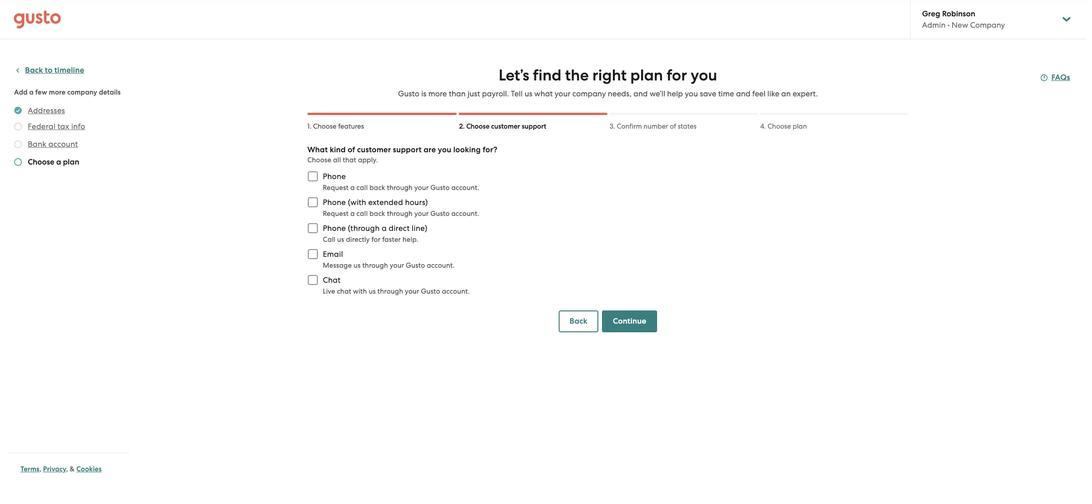 Task type: vqa. For each thing, say whether or not it's contained in the screenshot.
They
no



Task type: describe. For each thing, give the bounding box(es) containing it.
live chat with us through your gusto account.
[[323, 288, 470, 296]]

your for phone
[[414, 184, 429, 192]]

us inside 'let's find the right plan for you gusto is more than just payroll. tell us what your company needs, and we'll help you save time and feel like an expert.'
[[525, 89, 532, 98]]

you for are
[[438, 145, 451, 155]]

extended
[[368, 198, 403, 207]]

your up live chat with us through your gusto account.
[[390, 262, 404, 270]]

choose features
[[313, 122, 364, 131]]

add
[[14, 88, 28, 97]]

federal tax info
[[28, 122, 85, 131]]

phone for phone (with extended hours)
[[323, 198, 346, 207]]

call for phone (with extended hours)
[[356, 210, 368, 218]]

addresses button
[[28, 105, 65, 116]]

account
[[48, 140, 78, 149]]

right
[[592, 66, 627, 85]]

support inside what kind of customer support are you looking for? choose all that apply.
[[393, 145, 422, 155]]

payroll.
[[482, 89, 509, 98]]

confirm
[[617, 122, 642, 131]]

bank
[[28, 140, 46, 149]]

us right "with"
[[369, 288, 376, 296]]

1 , from the left
[[39, 466, 41, 474]]

terms link
[[20, 466, 39, 474]]

Chat checkbox
[[303, 270, 323, 291]]

addresses
[[28, 106, 65, 115]]

Email checkbox
[[303, 245, 323, 265]]

account. for phone (with extended hours)
[[451, 210, 479, 218]]

choose for choose customer support
[[466, 122, 490, 131]]

gusto for phone
[[430, 184, 450, 192]]

request for phone
[[323, 184, 349, 192]]

2 horizontal spatial plan
[[793, 122, 807, 131]]

continue
[[613, 317, 646, 327]]

phone (with extended hours)
[[323, 198, 428, 207]]

that
[[343, 156, 356, 164]]

0 horizontal spatial company
[[67, 88, 97, 97]]

your for chat
[[405, 288, 419, 296]]

back for back
[[570, 317, 587, 327]]

live
[[323, 288, 335, 296]]

features
[[338, 122, 364, 131]]

direct
[[389, 224, 410, 233]]

directly
[[346, 236, 370, 244]]

federal tax info button
[[28, 121, 85, 132]]

we'll
[[650, 89, 665, 98]]

circle check image
[[14, 105, 22, 116]]

phone for phone (through a direct line)
[[323, 224, 346, 233]]

privacy link
[[43, 466, 66, 474]]

choose for choose a plan
[[28, 158, 54, 167]]

gusto for phone (with extended hours)
[[430, 210, 450, 218]]

back button
[[559, 311, 598, 333]]

request for phone (with extended hours)
[[323, 210, 349, 218]]

&
[[70, 466, 75, 474]]

hours)
[[405, 198, 428, 207]]

kind
[[330, 145, 346, 155]]

line)
[[412, 224, 427, 233]]

what kind of customer support are you looking for? choose all that apply.
[[307, 145, 497, 164]]

call for phone
[[356, 184, 368, 192]]

details
[[99, 88, 121, 97]]

number
[[644, 122, 668, 131]]

info
[[71, 122, 85, 131]]

bank account
[[28, 140, 78, 149]]

all
[[333, 156, 341, 164]]

request a call back through your gusto account. for phone
[[323, 184, 479, 192]]

with
[[353, 288, 367, 296]]

an
[[781, 89, 791, 98]]

choose inside what kind of customer support are you looking for? choose all that apply.
[[307, 156, 331, 164]]

chat
[[323, 276, 341, 285]]

than
[[449, 89, 466, 98]]

faqs button
[[1041, 72, 1070, 83]]

home image
[[14, 10, 61, 28]]

choose a plan
[[28, 158, 79, 167]]

new
[[952, 20, 968, 30]]

chat
[[337, 288, 351, 296]]

cookies button
[[76, 464, 102, 475]]

tax
[[57, 122, 69, 131]]

what
[[307, 145, 328, 155]]

2 and from the left
[[736, 89, 750, 98]]

account. for chat
[[442, 288, 470, 296]]

account. for phone
[[451, 184, 479, 192]]

are
[[424, 145, 436, 155]]

let's
[[499, 66, 529, 85]]

expert.
[[793, 89, 818, 98]]

0 horizontal spatial more
[[49, 88, 66, 97]]

(with
[[348, 198, 366, 207]]

choose for choose features
[[313, 122, 337, 131]]

faqs
[[1051, 73, 1070, 82]]

choose customer support
[[466, 122, 546, 131]]

0 vertical spatial support
[[522, 122, 546, 131]]

find
[[533, 66, 561, 85]]

•
[[948, 20, 950, 30]]

more inside 'let's find the right plan for you gusto is more than just payroll. tell us what your company needs, and we'll help you save time and feel like an expert.'
[[428, 89, 447, 98]]

of for number
[[670, 122, 676, 131]]

us right call at the left of page
[[337, 236, 344, 244]]

few
[[35, 88, 47, 97]]

to
[[45, 66, 53, 75]]



Task type: locate. For each thing, give the bounding box(es) containing it.
choose up looking
[[466, 122, 490, 131]]

the
[[565, 66, 589, 85]]

message
[[323, 262, 352, 270]]

request a call back through your gusto account. up 'direct'
[[323, 210, 479, 218]]

1 vertical spatial customer
[[357, 145, 391, 155]]

1 back from the top
[[370, 184, 385, 192]]

request a call back through your gusto account. up extended
[[323, 184, 479, 192]]

through for chat
[[378, 288, 403, 296]]

back for phone
[[370, 184, 385, 192]]

support left are
[[393, 145, 422, 155]]

plan
[[630, 66, 663, 85], [793, 122, 807, 131], [63, 158, 79, 167]]

back down phone (with extended hours)
[[370, 210, 385, 218]]

faster
[[382, 236, 401, 244]]

0 vertical spatial back
[[25, 66, 43, 75]]

1 request from the top
[[323, 184, 349, 192]]

like
[[767, 89, 779, 98]]

gusto inside 'let's find the right plan for you gusto is more than just payroll. tell us what your company needs, and we'll help you save time and feel like an expert.'
[[398, 89, 419, 98]]

2 check image from the top
[[14, 158, 22, 166]]

0 horizontal spatial of
[[348, 145, 355, 155]]

1 horizontal spatial back
[[570, 317, 587, 327]]

check image
[[14, 141, 22, 148]]

1 vertical spatial back
[[570, 317, 587, 327]]

2 vertical spatial plan
[[63, 158, 79, 167]]

plan down expert. at the top right
[[793, 122, 807, 131]]

2 vertical spatial phone
[[323, 224, 346, 233]]

,
[[39, 466, 41, 474], [66, 466, 68, 474]]

(through
[[348, 224, 380, 233]]

0 horizontal spatial ,
[[39, 466, 41, 474]]

0 vertical spatial request
[[323, 184, 349, 192]]

a up '(with'
[[350, 184, 355, 192]]

0 vertical spatial call
[[356, 184, 368, 192]]

customer up for?
[[491, 122, 520, 131]]

0 vertical spatial check image
[[14, 123, 22, 131]]

let's find the right plan for you gusto is more than just payroll. tell us what your company needs, and we'll help you save time and feel like an expert.
[[398, 66, 818, 98]]

Phone checkbox
[[303, 167, 323, 187]]

Phone (through a direct line) checkbox
[[303, 219, 323, 239]]

back up phone (with extended hours)
[[370, 184, 385, 192]]

company
[[67, 88, 97, 97], [572, 89, 606, 98]]

through up extended
[[387, 184, 413, 192]]

1 vertical spatial you
[[685, 89, 698, 98]]

back to timeline
[[25, 66, 84, 75]]

1 horizontal spatial for
[[667, 66, 687, 85]]

2 , from the left
[[66, 466, 68, 474]]

1 call from the top
[[356, 184, 368, 192]]

1 horizontal spatial of
[[670, 122, 676, 131]]

plan inside list
[[63, 158, 79, 167]]

email
[[323, 250, 343, 259]]

time
[[718, 89, 734, 98]]

support
[[522, 122, 546, 131], [393, 145, 422, 155]]

looking
[[453, 145, 481, 155]]

0 vertical spatial back
[[370, 184, 385, 192]]

your up hours)
[[414, 184, 429, 192]]

1 horizontal spatial more
[[428, 89, 447, 98]]

robinson
[[942, 9, 975, 19]]

what
[[534, 89, 553, 98]]

a inside list
[[56, 158, 61, 167]]

terms
[[20, 466, 39, 474]]

you inside what kind of customer support are you looking for? choose all that apply.
[[438, 145, 451, 155]]

0 vertical spatial of
[[670, 122, 676, 131]]

2 call from the top
[[356, 210, 368, 218]]

your
[[555, 89, 571, 98], [414, 184, 429, 192], [414, 210, 429, 218], [390, 262, 404, 270], [405, 288, 419, 296]]

check image down the circle check icon
[[14, 123, 22, 131]]

0 horizontal spatial back
[[25, 66, 43, 75]]

check image
[[14, 123, 22, 131], [14, 158, 22, 166]]

plan down account
[[63, 158, 79, 167]]

1 vertical spatial plan
[[793, 122, 807, 131]]

gusto for chat
[[421, 288, 440, 296]]

0 vertical spatial customer
[[491, 122, 520, 131]]

request
[[323, 184, 349, 192], [323, 210, 349, 218]]

a up faster on the left of page
[[382, 224, 387, 233]]

you for for
[[691, 66, 717, 85]]

company down the
[[572, 89, 606, 98]]

needs,
[[608, 89, 632, 98]]

for up help on the top right of page
[[667, 66, 687, 85]]

through up 'direct'
[[387, 210, 413, 218]]

choose plan
[[768, 122, 807, 131]]

request a call back through your gusto account. for phone (with extended hours)
[[323, 210, 479, 218]]

plan up we'll
[[630, 66, 663, 85]]

is
[[421, 89, 426, 98]]

1 vertical spatial check image
[[14, 158, 22, 166]]

request up '(with'
[[323, 184, 349, 192]]

confirm number of states
[[617, 122, 696, 131]]

for
[[667, 66, 687, 85], [372, 236, 381, 244]]

back for back to timeline
[[25, 66, 43, 75]]

1 and from the left
[[633, 89, 648, 98]]

company
[[970, 20, 1005, 30]]

0 horizontal spatial plan
[[63, 158, 79, 167]]

1 vertical spatial request
[[323, 210, 349, 218]]

1 horizontal spatial plan
[[630, 66, 663, 85]]

and left we'll
[[633, 89, 648, 98]]

1 vertical spatial phone
[[323, 198, 346, 207]]

and
[[633, 89, 648, 98], [736, 89, 750, 98]]

phone for phone
[[323, 172, 346, 181]]

back inside back to timeline button
[[25, 66, 43, 75]]

call
[[323, 236, 335, 244]]

terms , privacy , & cookies
[[20, 466, 102, 474]]

continue button
[[602, 311, 657, 333]]

1 phone from the top
[[323, 172, 346, 181]]

bank account button
[[28, 139, 78, 150]]

customer
[[491, 122, 520, 131], [357, 145, 391, 155]]

apply.
[[358, 156, 378, 164]]

gusto
[[398, 89, 419, 98], [430, 184, 450, 192], [430, 210, 450, 218], [406, 262, 425, 270], [421, 288, 440, 296]]

0 horizontal spatial support
[[393, 145, 422, 155]]

for inside 'let's find the right plan for you gusto is more than just payroll. tell us what your company needs, and we'll help you save time and feel like an expert.'
[[667, 66, 687, 85]]

your for phone (with extended hours)
[[414, 210, 429, 218]]

and left feel
[[736, 89, 750, 98]]

check image down check icon
[[14, 158, 22, 166]]

back
[[370, 184, 385, 192], [370, 210, 385, 218]]

1 request a call back through your gusto account. from the top
[[323, 184, 479, 192]]

2 request from the top
[[323, 210, 349, 218]]

0 vertical spatial you
[[691, 66, 717, 85]]

privacy
[[43, 466, 66, 474]]

us right message
[[354, 262, 361, 270]]

choose for choose plan
[[768, 122, 791, 131]]

through down call us directly for faster help.
[[362, 262, 388, 270]]

1 vertical spatial call
[[356, 210, 368, 218]]

more right few at top left
[[49, 88, 66, 97]]

for?
[[483, 145, 497, 155]]

choose down what
[[307, 156, 331, 164]]

your down message us through your gusto account.
[[405, 288, 419, 296]]

us right tell
[[525, 89, 532, 98]]

phone left '(with'
[[323, 198, 346, 207]]

Phone (with extended hours) checkbox
[[303, 193, 323, 213]]

request a call back through your gusto account.
[[323, 184, 479, 192], [323, 210, 479, 218]]

through down message us through your gusto account.
[[378, 288, 403, 296]]

choose inside list
[[28, 158, 54, 167]]

company down timeline
[[67, 88, 97, 97]]

a down account
[[56, 158, 61, 167]]

choose
[[313, 122, 337, 131], [466, 122, 490, 131], [768, 122, 791, 131], [307, 156, 331, 164], [28, 158, 54, 167]]

feel
[[752, 89, 766, 98]]

cookies
[[76, 466, 102, 474]]

1 horizontal spatial and
[[736, 89, 750, 98]]

0 horizontal spatial customer
[[357, 145, 391, 155]]

1 horizontal spatial support
[[522, 122, 546, 131]]

call down '(with'
[[356, 210, 368, 218]]

a down '(with'
[[350, 210, 355, 218]]

help
[[667, 89, 683, 98]]

your down hours)
[[414, 210, 429, 218]]

help.
[[403, 236, 419, 244]]

0 vertical spatial plan
[[630, 66, 663, 85]]

0 horizontal spatial and
[[633, 89, 648, 98]]

your inside 'let's find the right plan for you gusto is more than just payroll. tell us what your company needs, and we'll help you save time and feel like an expert.'
[[555, 89, 571, 98]]

0 vertical spatial for
[[667, 66, 687, 85]]

1 vertical spatial for
[[372, 236, 381, 244]]

1 check image from the top
[[14, 123, 22, 131]]

plan inside 'let's find the right plan for you gusto is more than just payroll. tell us what your company needs, and we'll help you save time and feel like an expert.'
[[630, 66, 663, 85]]

through
[[387, 184, 413, 192], [387, 210, 413, 218], [362, 262, 388, 270], [378, 288, 403, 296]]

you right are
[[438, 145, 451, 155]]

back to timeline button
[[14, 65, 84, 76]]

add a few more company details
[[14, 88, 121, 97]]

a
[[29, 88, 34, 97], [56, 158, 61, 167], [350, 184, 355, 192], [350, 210, 355, 218], [382, 224, 387, 233]]

0 vertical spatial phone
[[323, 172, 346, 181]]

you up save
[[691, 66, 717, 85]]

timeline
[[54, 66, 84, 75]]

your right what
[[555, 89, 571, 98]]

phone
[[323, 172, 346, 181], [323, 198, 346, 207], [323, 224, 346, 233]]

call up '(with'
[[356, 184, 368, 192]]

phone (through a direct line)
[[323, 224, 427, 233]]

a left few at top left
[[29, 88, 34, 97]]

phone up call at the left of page
[[323, 224, 346, 233]]

of up that
[[348, 145, 355, 155]]

back
[[25, 66, 43, 75], [570, 317, 587, 327]]

more right is
[[428, 89, 447, 98]]

message us through your gusto account.
[[323, 262, 455, 270]]

1 horizontal spatial customer
[[491, 122, 520, 131]]

federal
[[28, 122, 55, 131]]

states
[[678, 122, 696, 131]]

customer up 'apply.'
[[357, 145, 391, 155]]

choose down bank
[[28, 158, 54, 167]]

just
[[468, 89, 480, 98]]

through for phone
[[387, 184, 413, 192]]

1 vertical spatial back
[[370, 210, 385, 218]]

1 horizontal spatial company
[[572, 89, 606, 98]]

3 phone from the top
[[323, 224, 346, 233]]

1 vertical spatial support
[[393, 145, 422, 155]]

2 phone from the top
[[323, 198, 346, 207]]

1 horizontal spatial ,
[[66, 466, 68, 474]]

2 vertical spatial you
[[438, 145, 451, 155]]

account.
[[451, 184, 479, 192], [451, 210, 479, 218], [427, 262, 455, 270], [442, 288, 470, 296]]

through for phone (with extended hours)
[[387, 210, 413, 218]]

1 vertical spatial of
[[348, 145, 355, 155]]

choose down the like in the right top of the page
[[768, 122, 791, 131]]

1 vertical spatial request a call back through your gusto account.
[[323, 210, 479, 218]]

more
[[49, 88, 66, 97], [428, 89, 447, 98]]

choose a plan list
[[14, 105, 126, 170]]

request down '(with'
[[323, 210, 349, 218]]

0 horizontal spatial for
[[372, 236, 381, 244]]

company inside 'let's find the right plan for you gusto is more than just payroll. tell us what your company needs, and we'll help you save time and feel like an expert.'
[[572, 89, 606, 98]]

call us directly for faster help.
[[323, 236, 419, 244]]

support down what
[[522, 122, 546, 131]]

0 vertical spatial request a call back through your gusto account.
[[323, 184, 479, 192]]

choose up what
[[313, 122, 337, 131]]

call
[[356, 184, 368, 192], [356, 210, 368, 218]]

greg
[[922, 9, 940, 19]]

2 request a call back through your gusto account. from the top
[[323, 210, 479, 218]]

you right help on the top right of page
[[685, 89, 698, 98]]

greg robinson admin • new company
[[922, 9, 1005, 30]]

tell
[[511, 89, 523, 98]]

admin
[[922, 20, 946, 30]]

of left states at the right
[[670, 122, 676, 131]]

back inside back button
[[570, 317, 587, 327]]

phone down all
[[323, 172, 346, 181]]

, left &
[[66, 466, 68, 474]]

2 back from the top
[[370, 210, 385, 218]]

for down phone (through a direct line)
[[372, 236, 381, 244]]

back for phone (with extended hours)
[[370, 210, 385, 218]]

of for kind
[[348, 145, 355, 155]]

of inside what kind of customer support are you looking for? choose all that apply.
[[348, 145, 355, 155]]

customer inside what kind of customer support are you looking for? choose all that apply.
[[357, 145, 391, 155]]

save
[[700, 89, 716, 98]]

, left privacy
[[39, 466, 41, 474]]



